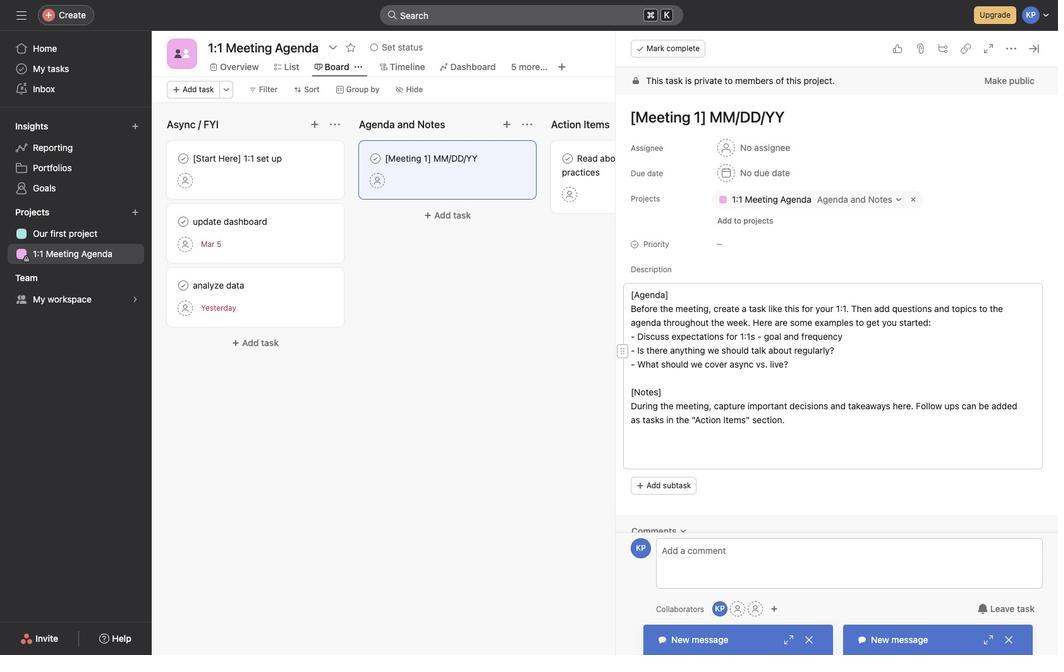 Task type: locate. For each thing, give the bounding box(es) containing it.
and left notes
[[851, 194, 866, 205]]

cover
[[705, 359, 728, 370]]

no left assignee
[[741, 142, 752, 153]]

frequency
[[802, 331, 843, 342]]

this right of
[[787, 75, 802, 86]]

about
[[600, 153, 624, 164], [769, 345, 792, 356]]

2 close image from the left
[[1004, 636, 1014, 646]]

2 horizontal spatial 1:1
[[732, 194, 743, 205]]

agenda left notes
[[818, 194, 849, 205]]

task inside leave task button
[[1018, 604, 1035, 615]]

description
[[631, 265, 672, 274]]

1 vertical spatial mark complete image
[[176, 214, 191, 230]]

add task down data
[[242, 338, 279, 348]]

new message
[[672, 635, 729, 646], [872, 635, 929, 646]]

1 new message from the left
[[672, 635, 729, 646]]

meeting, up the throughout
[[676, 304, 712, 314]]

2 horizontal spatial mark complete image
[[560, 151, 576, 166]]

0 vertical spatial mark complete image
[[176, 151, 191, 166]]

0 horizontal spatial new message
[[672, 635, 729, 646]]

our
[[33, 228, 48, 239]]

1 horizontal spatial tasks
[[643, 415, 664, 426]]

date right due at the right top of the page
[[772, 168, 791, 178]]

agenda down 'project' in the top left of the page
[[81, 249, 112, 259]]

the right in
[[676, 415, 690, 426]]

2 mark complete image from the top
[[176, 214, 191, 230]]

add task button down mm/dd/yy
[[359, 204, 536, 227]]

my tasks
[[33, 63, 69, 74]]

there
[[647, 345, 668, 356]]

this inside [agenda] before the meeting, create a task like this for your 1:1. then add questions and topics to the agenda throughout the week. here are some examples to get you started: - discuss expectations for 1:1s - goal and frequency - is there anything we should talk about regularly? - what should we cover async vs. live?
[[785, 304, 800, 314]]

board link
[[315, 60, 350, 74]]

[start here] 1:1 set up
[[193, 153, 282, 164]]

about right read
[[600, 153, 624, 164]]

my tasks link
[[8, 59, 144, 79]]

add task button down yesterday 'dropdown button'
[[167, 332, 344, 355]]

first
[[50, 228, 66, 239]]

1 vertical spatial my
[[33, 294, 45, 305]]

1 add task image from the left
[[310, 120, 320, 130]]

1 horizontal spatial date
[[772, 168, 791, 178]]

mark complete image left [meeting
[[368, 151, 383, 166]]

mark complete checkbox left [start
[[176, 151, 191, 166]]

add task image left more section actions icon
[[310, 120, 320, 130]]

mark complete image left [start
[[176, 151, 191, 166]]

0 vertical spatial 5
[[511, 61, 517, 72]]

1:1s down week.
[[740, 331, 756, 342]]

should
[[722, 345, 749, 356], [662, 359, 689, 370]]

1:1 up add to projects
[[732, 194, 743, 205]]

0 horizontal spatial add task image
[[310, 120, 320, 130]]

1 close image from the left
[[804, 636, 815, 646]]

1 horizontal spatial should
[[722, 345, 749, 356]]

create
[[59, 9, 86, 20]]

close image right expand new message icon
[[804, 636, 815, 646]]

what
[[638, 359, 659, 370]]

date right due on the right top
[[648, 169, 663, 178]]

0 vertical spatial about
[[600, 153, 624, 164]]

kp right "collaborators"
[[716, 605, 725, 614]]

0 horizontal spatial projects
[[15, 207, 49, 218]]

0 vertical spatial meeting,
[[676, 304, 712, 314]]

1 horizontal spatial 5
[[511, 61, 517, 72]]

due date
[[631, 169, 663, 178]]

0 likes. click to like this task image
[[893, 44, 903, 54]]

we up the cover
[[708, 345, 720, 356]]

be
[[979, 401, 990, 412]]

subtask
[[663, 481, 691, 491]]

0 horizontal spatial close image
[[804, 636, 815, 646]]

projects up 'our'
[[15, 207, 49, 218]]

1 vertical spatial kp button
[[713, 602, 728, 617]]

add task image left more section actions image
[[502, 120, 512, 130]]

mark complete checkbox up practices at the top of the page
[[560, 151, 576, 166]]

meeting up projects
[[745, 194, 778, 205]]

None field
[[380, 5, 684, 25]]

1 vertical spatial should
[[662, 359, 689, 370]]

mark complete image up practices at the top of the page
[[560, 151, 576, 166]]

1 vertical spatial kp
[[716, 605, 725, 614]]

0 horizontal spatial tasks
[[48, 63, 69, 74]]

new message for expand new message image
[[872, 635, 929, 646]]

due
[[631, 169, 645, 178]]

kp for the rightmost kp button
[[716, 605, 725, 614]]

to left projects
[[734, 216, 742, 226]]

upgrade
[[980, 10, 1011, 20]]

to left get
[[856, 317, 864, 328]]

2 vertical spatial add task button
[[167, 332, 344, 355]]

1 vertical spatial 1:1
[[732, 194, 743, 205]]

for
[[802, 304, 814, 314], [727, 331, 738, 342]]

projects inside projects popup button
[[15, 207, 49, 218]]

this up some
[[785, 304, 800, 314]]

1 horizontal spatial projects
[[631, 194, 660, 204]]

0 vertical spatial projects
[[631, 194, 660, 204]]

meeting, up the "action
[[676, 401, 712, 412]]

add task image for agenda and notes
[[502, 120, 512, 130]]

main content
[[616, 67, 1059, 587]]

1 horizontal spatial mark complete image
[[368, 151, 383, 166]]

more section actions image
[[522, 120, 533, 130]]

2 add task image from the left
[[502, 120, 512, 130]]

my up inbox
[[33, 63, 45, 74]]

and inside read about 1:1s and best practices
[[644, 153, 659, 164]]

1:1 meeting agenda up projects
[[732, 194, 812, 205]]

no assignee
[[741, 142, 791, 153]]

mark complete
[[647, 44, 700, 53]]

2 my from the top
[[33, 294, 45, 305]]

1 vertical spatial about
[[769, 345, 792, 356]]

1:1 meeting agenda inside "[meeting 1] mm/dd/yy" dialog
[[732, 194, 812, 205]]

0 horizontal spatial add task
[[183, 85, 214, 94]]

add task button left more actions icon
[[167, 81, 220, 99]]

0 vertical spatial kp button
[[631, 539, 651, 559]]

about up live?
[[769, 345, 792, 356]]

added
[[992, 401, 1018, 412]]

tasks down home
[[48, 63, 69, 74]]

and
[[644, 153, 659, 164], [851, 194, 866, 205], [935, 304, 950, 314], [784, 331, 799, 342], [831, 401, 846, 412]]

0 vertical spatial meeting
[[745, 194, 778, 205]]

0 horizontal spatial meeting
[[46, 249, 79, 259]]

make public button
[[977, 70, 1044, 92]]

topics
[[952, 304, 977, 314]]

1 horizontal spatial kp
[[716, 605, 725, 614]]

Mark complete checkbox
[[368, 151, 383, 166], [176, 278, 191, 293]]

agenda inside '1:1 meeting agenda' link
[[81, 249, 112, 259]]

for down week.
[[727, 331, 738, 342]]

date
[[772, 168, 791, 178], [648, 169, 663, 178]]

kp button right "collaborators"
[[713, 602, 728, 617]]

tasks inside '[notes] during the meeting, capture important decisions and takeaways here. follow ups can be added as tasks in the "action items" section.'
[[643, 415, 664, 426]]

mark complete checkbox left update
[[176, 214, 191, 230]]

the down create
[[712, 317, 725, 328]]

2 horizontal spatial add task
[[434, 210, 471, 221]]

my inside global element
[[33, 63, 45, 74]]

mark complete image left update
[[176, 214, 191, 230]]

task for middle add task button
[[453, 210, 471, 221]]

1 horizontal spatial meeting
[[745, 194, 778, 205]]

0 vertical spatial this
[[787, 75, 802, 86]]

and inside '[notes] during the meeting, capture important decisions and takeaways here. follow ups can be added as tasks in the "action items" section.'
[[831, 401, 846, 412]]

1 horizontal spatial mark complete checkbox
[[368, 151, 383, 166]]

1 horizontal spatial add task image
[[502, 120, 512, 130]]

group by
[[346, 85, 380, 94]]

kp down comments
[[636, 544, 646, 553]]

examples
[[815, 317, 854, 328]]

1 vertical spatial projects
[[15, 207, 49, 218]]

1:1 down 'our'
[[33, 249, 43, 259]]

mark complete checkbox for update dashboard
[[176, 214, 191, 230]]

projects down due date
[[631, 194, 660, 204]]

add task left more actions icon
[[183, 85, 214, 94]]

1 vertical spatial meeting
[[46, 249, 79, 259]]

task for leave task button
[[1018, 604, 1035, 615]]

async
[[730, 359, 754, 370]]

tasks
[[48, 63, 69, 74], [643, 415, 664, 426]]

1 horizontal spatial 1:1 meeting agenda
[[732, 194, 812, 205]]

0 vertical spatial tasks
[[48, 63, 69, 74]]

more actions for this task image
[[1007, 44, 1017, 54]]

leave task button
[[970, 598, 1044, 621]]

my workspace link
[[8, 290, 144, 310]]

0 horizontal spatial 1:1 meeting agenda
[[33, 249, 112, 259]]

mark complete checkbox left [meeting
[[368, 151, 383, 166]]

1 horizontal spatial for
[[802, 304, 814, 314]]

my down team dropdown button at the top left of page
[[33, 294, 45, 305]]

no left due at the right top of the page
[[741, 168, 752, 178]]

1:1 meeting agenda down our first project link
[[33, 249, 112, 259]]

0 vertical spatial should
[[722, 345, 749, 356]]

to right private
[[725, 75, 733, 86]]

more…
[[519, 61, 548, 72]]

0 horizontal spatial for
[[727, 331, 738, 342]]

1 vertical spatial 5
[[217, 240, 222, 249]]

should down anything
[[662, 359, 689, 370]]

to
[[725, 75, 733, 86], [734, 216, 742, 226], [980, 304, 988, 314], [856, 317, 864, 328]]

week.
[[727, 317, 751, 328]]

full screen image
[[984, 44, 994, 54]]

1]
[[424, 153, 431, 164]]

meeting
[[745, 194, 778, 205], [46, 249, 79, 259]]

expectations
[[672, 331, 724, 342]]

2 vertical spatial 1:1
[[33, 249, 43, 259]]

mark complete image left analyze
[[176, 278, 191, 293]]

1 horizontal spatial close image
[[1004, 636, 1014, 646]]

1 my from the top
[[33, 63, 45, 74]]

1 no from the top
[[741, 142, 752, 153]]

should up async
[[722, 345, 749, 356]]

0 horizontal spatial kp button
[[631, 539, 651, 559]]

projects
[[744, 216, 774, 226]]

close image
[[804, 636, 815, 646], [1004, 636, 1014, 646]]

you
[[883, 317, 897, 328]]

1 vertical spatial mark complete checkbox
[[176, 278, 191, 293]]

my inside teams element
[[33, 294, 45, 305]]

overview
[[220, 61, 259, 72]]

then
[[852, 304, 872, 314]]

0 horizontal spatial 1:1
[[33, 249, 43, 259]]

invite button
[[12, 628, 66, 651]]

overview link
[[210, 60, 259, 74]]

0 horizontal spatial about
[[600, 153, 624, 164]]

close image for expand new message icon
[[804, 636, 815, 646]]

kp button down comments
[[631, 539, 651, 559]]

and right the decisions on the right of the page
[[831, 401, 846, 412]]

0 vertical spatial mark complete checkbox
[[368, 151, 383, 166]]

Mark complete checkbox
[[176, 151, 191, 166], [560, 151, 576, 166], [176, 214, 191, 230]]

1 horizontal spatial 1:1
[[244, 153, 254, 164]]

set status button
[[365, 39, 429, 56]]

projects button
[[13, 204, 61, 221]]

1 mark complete image from the top
[[176, 151, 191, 166]]

1 vertical spatial for
[[727, 331, 738, 342]]

this task is private to members of this project.
[[646, 75, 835, 86]]

1:1 inside main content
[[732, 194, 743, 205]]

the up in
[[661, 401, 674, 412]]

tasks down during
[[643, 415, 664, 426]]

in
[[667, 415, 674, 426]]

during
[[631, 401, 658, 412]]

0 horizontal spatial mark complete image
[[176, 278, 191, 293]]

0 vertical spatial kp
[[636, 544, 646, 553]]

5 more…
[[511, 61, 548, 72]]

meeting, inside [agenda] before the meeting, create a task like this for your 1:1. then add questions and topics to the agenda throughout the week. here are some examples to get you started: - discuss expectations for 1:1s - goal and frequency - is there anything we should talk about regularly? - what should we cover async vs. live?
[[676, 304, 712, 314]]

0 vertical spatial my
[[33, 63, 45, 74]]

team button
[[13, 269, 49, 287]]

1 horizontal spatial 1:1s
[[740, 331, 756, 342]]

mark complete image for update dashboard
[[176, 214, 191, 230]]

projects element
[[0, 201, 152, 267]]

talk
[[752, 345, 767, 356]]

1 horizontal spatial add task
[[242, 338, 279, 348]]

2 new message from the left
[[872, 635, 929, 646]]

dashboard link
[[440, 60, 496, 74]]

dashboard
[[224, 216, 267, 227]]

hide button
[[391, 81, 429, 99]]

1:1s up due on the right top
[[626, 153, 641, 164]]

0 vertical spatial 1:1 meeting agenda
[[732, 194, 812, 205]]

agenda inside agenda and notes popup button
[[818, 194, 849, 205]]

1 vertical spatial add task button
[[359, 204, 536, 227]]

mark
[[647, 44, 665, 53]]

[agenda]
[[631, 290, 669, 300]]

5 more… button
[[511, 60, 548, 74]]

task
[[666, 75, 683, 86], [199, 85, 214, 94], [453, 210, 471, 221], [749, 304, 767, 314], [261, 338, 279, 348], [1018, 604, 1035, 615]]

set
[[382, 42, 396, 52]]

no due date
[[741, 168, 791, 178]]

0 horizontal spatial should
[[662, 359, 689, 370]]

mark complete image
[[176, 151, 191, 166], [176, 214, 191, 230]]

async
[[167, 119, 196, 130]]

1 horizontal spatial we
[[708, 345, 720, 356]]

1 vertical spatial 1:1 meeting agenda
[[33, 249, 112, 259]]

meeting,
[[676, 304, 712, 314], [676, 401, 712, 412]]

5 right "mar"
[[217, 240, 222, 249]]

mark complete image
[[368, 151, 383, 166], [560, 151, 576, 166], [176, 278, 191, 293]]

5 inside 5 more… popup button
[[511, 61, 517, 72]]

1 vertical spatial meeting,
[[676, 401, 712, 412]]

1 vertical spatial this
[[785, 304, 800, 314]]

0 horizontal spatial mark complete checkbox
[[176, 278, 191, 293]]

add down [meeting 1] mm/dd/yy
[[434, 210, 451, 221]]

mark complete checkbox left analyze
[[176, 278, 191, 293]]

0 vertical spatial 1:1s
[[626, 153, 641, 164]]

1 vertical spatial 1:1s
[[740, 331, 756, 342]]

more section actions image
[[330, 120, 340, 130]]

/ fyi
[[198, 119, 219, 130]]

no for no assignee
[[741, 142, 752, 153]]

hide sidebar image
[[16, 10, 27, 20]]

by
[[371, 85, 380, 94]]

2 no from the top
[[741, 168, 752, 178]]

close image right expand new message image
[[1004, 636, 1014, 646]]

0 vertical spatial no
[[741, 142, 752, 153]]

0 horizontal spatial 1:1s
[[626, 153, 641, 164]]

and down some
[[784, 331, 799, 342]]

inbox
[[33, 83, 55, 94]]

add task down mm/dd/yy
[[434, 210, 471, 221]]

1 vertical spatial no
[[741, 168, 752, 178]]

here]
[[219, 153, 241, 164]]

like
[[769, 304, 783, 314]]

None text field
[[205, 36, 322, 59]]

0 horizontal spatial we
[[691, 359, 703, 370]]

mark complete button
[[631, 40, 706, 58]]

and left topics
[[935, 304, 950, 314]]

1:1 left set
[[244, 153, 254, 164]]

1 vertical spatial tasks
[[643, 415, 664, 426]]

and up due date
[[644, 153, 659, 164]]

your
[[816, 304, 834, 314]]

5 left more…
[[511, 61, 517, 72]]

meeting down "our first project" at the left top
[[46, 249, 79, 259]]

prominent image
[[388, 10, 398, 20]]

0 vertical spatial 1:1
[[244, 153, 254, 164]]

1 horizontal spatial new message
[[872, 635, 929, 646]]

meeting, inside '[notes] during the meeting, capture important decisions and takeaways here. follow ups can be added as tasks in the "action items" section.'
[[676, 401, 712, 412]]

for up some
[[802, 304, 814, 314]]

main content containing this task is private to members of this project.
[[616, 67, 1059, 587]]

mark complete checkbox for read about 1:1s and best practices
[[560, 151, 576, 166]]

0 horizontal spatial kp
[[636, 544, 646, 553]]

help
[[112, 634, 131, 644]]

add left subtask at right bottom
[[647, 481, 661, 491]]

add task image
[[310, 120, 320, 130], [502, 120, 512, 130]]

- left is
[[631, 345, 635, 356]]

1 horizontal spatial about
[[769, 345, 792, 356]]

we down anything
[[691, 359, 703, 370]]

new project or portfolio image
[[132, 209, 139, 216]]



Task type: describe. For each thing, give the bounding box(es) containing it.
1:1s inside [agenda] before the meeting, create a task like this for your 1:1. then add questions and topics to the agenda throughout the week. here are some examples to get you started: - discuss expectations for 1:1s - goal and frequency - is there anything we should talk about regularly? - what should we cover async vs. live?
[[740, 331, 756, 342]]

0 vertical spatial for
[[802, 304, 814, 314]]

portfolios link
[[8, 158, 144, 178]]

tab actions image
[[355, 63, 362, 71]]

live?
[[770, 359, 789, 370]]

my for my tasks
[[33, 63, 45, 74]]

expand new message image
[[784, 636, 794, 646]]

about inside read about 1:1s and best practices
[[600, 153, 624, 164]]

items"
[[724, 415, 750, 426]]

is
[[638, 345, 644, 356]]

agenda and notes
[[359, 119, 445, 130]]

our first project link
[[8, 224, 144, 244]]

task for add task button to the top
[[199, 85, 214, 94]]

leave task
[[991, 604, 1035, 615]]

kp for topmost kp button
[[636, 544, 646, 553]]

project.
[[804, 75, 835, 86]]

update dashboard
[[193, 216, 267, 227]]

list link
[[274, 60, 300, 74]]

update
[[193, 216, 221, 227]]

reporting
[[33, 142, 73, 153]]

teams element
[[0, 267, 152, 312]]

filter
[[259, 85, 278, 94]]

goal
[[764, 331, 782, 342]]

more actions image
[[222, 86, 230, 94]]

make public
[[985, 75, 1035, 86]]

2 vertical spatial add task
[[242, 338, 279, 348]]

1:1 inside projects element
[[33, 249, 43, 259]]

dashboard
[[451, 61, 496, 72]]

- down agenda
[[631, 331, 635, 342]]

to right topics
[[980, 304, 988, 314]]

assignee
[[755, 142, 791, 153]]

comments button
[[624, 520, 695, 543]]

[meeting 1] mm/dd/yy dialog
[[616, 31, 1059, 656]]

meeting inside main content
[[745, 194, 778, 205]]

filter button
[[243, 81, 283, 99]]

task inside [agenda] before the meeting, create a task like this for your 1:1. then add questions and topics to the agenda throughout the week. here are some examples to get you started: - discuss expectations for 1:1s - goal and frequency - is there anything we should talk about regularly? - what should we cover async vs. live?
[[749, 304, 767, 314]]

task for bottom add task button
[[261, 338, 279, 348]]

0 horizontal spatial 5
[[217, 240, 222, 249]]

as
[[631, 415, 641, 426]]

goals link
[[8, 178, 144, 199]]

is
[[686, 75, 692, 86]]

projects inside "[meeting 1] mm/dd/yy" dialog
[[631, 194, 660, 204]]

add or remove collaborators image
[[771, 606, 779, 613]]

mark complete image for analyze data
[[176, 278, 191, 293]]

timeline
[[390, 61, 425, 72]]

up
[[272, 153, 282, 164]]

takeaways
[[849, 401, 891, 412]]

1 vertical spatial add task
[[434, 210, 471, 221]]

add up the async / fyi
[[183, 85, 197, 94]]

set
[[257, 153, 269, 164]]

read about 1:1s and best practices
[[562, 153, 679, 178]]

mark complete image for read about 1:1s and best practices
[[560, 151, 576, 166]]

see details, my workspace image
[[132, 296, 139, 304]]

0 vertical spatial add task button
[[167, 81, 220, 99]]

best
[[661, 153, 679, 164]]

description document
[[617, 288, 1044, 428]]

attachments: add a file to this task, [meeting 1] mm/dd/yy image
[[916, 44, 926, 54]]

0 vertical spatial we
[[708, 345, 720, 356]]

agenda and notes button
[[814, 193, 906, 207]]

add up —
[[718, 216, 732, 226]]

agenda
[[631, 317, 661, 328]]

mark complete checkbox for [meeting
[[368, 151, 383, 166]]

are
[[775, 317, 788, 328]]

mark complete image for [meeting 1] mm/dd/yy
[[368, 151, 383, 166]]

mark complete image for [start here] 1:1 set up
[[176, 151, 191, 166]]

remove image
[[909, 195, 919, 205]]

add down data
[[242, 338, 259, 348]]

expand new message image
[[984, 636, 994, 646]]

0 vertical spatial add task
[[183, 85, 214, 94]]

mark complete checkbox for [start here] 1:1 set up
[[176, 151, 191, 166]]

tasks inside global element
[[48, 63, 69, 74]]

workspace
[[48, 294, 92, 305]]

1 vertical spatial we
[[691, 359, 703, 370]]

close details image
[[1030, 44, 1040, 54]]

discuss
[[638, 331, 670, 342]]

collaborators
[[656, 605, 705, 614]]

add task image for async / fyi
[[310, 120, 320, 130]]

copy task link image
[[961, 44, 971, 54]]

show options image
[[328, 42, 338, 52]]

insights element
[[0, 115, 152, 201]]

⌘
[[647, 9, 655, 20]]

the down [agenda]
[[660, 304, 674, 314]]

our first project
[[33, 228, 97, 239]]

date inside dropdown button
[[772, 168, 791, 178]]

people image
[[175, 46, 190, 61]]

k
[[665, 10, 670, 20]]

here.
[[893, 401, 914, 412]]

add tab image
[[557, 62, 567, 72]]

goals
[[33, 183, 56, 194]]

comments
[[632, 526, 677, 537]]

[notes]
[[631, 387, 662, 398]]

- left what
[[631, 359, 635, 370]]

new insights image
[[132, 123, 139, 130]]

action items
[[551, 119, 610, 130]]

help button
[[91, 628, 140, 651]]

[start
[[193, 153, 216, 164]]

close image for expand new message image
[[1004, 636, 1014, 646]]

mar
[[201, 240, 215, 249]]

about inside [agenda] before the meeting, create a task like this for your 1:1. then add questions and topics to the agenda throughout the week. here are some examples to get you started: - discuss expectations for 1:1s - goal and frequency - is there anything we should talk about regularly? - what should we cover async vs. live?
[[769, 345, 792, 356]]

make
[[985, 75, 1007, 86]]

global element
[[0, 31, 152, 107]]

new message for expand new message icon
[[672, 635, 729, 646]]

complete
[[667, 44, 700, 53]]

mark complete checkbox for analyze
[[176, 278, 191, 293]]

1:1.
[[836, 304, 849, 314]]

data
[[226, 280, 244, 291]]

home link
[[8, 39, 144, 59]]

analyze data
[[193, 280, 244, 291]]

this
[[646, 75, 664, 86]]

add subtask
[[647, 481, 691, 491]]

- left goal
[[758, 331, 762, 342]]

to inside button
[[734, 216, 742, 226]]

Search tasks, projects, and more text field
[[380, 5, 684, 25]]

meeting, for capture
[[676, 401, 712, 412]]

agenda down "no due date"
[[781, 194, 812, 205]]

1:1s inside read about 1:1s and best practices
[[626, 153, 641, 164]]

public
[[1010, 75, 1035, 86]]

decisions
[[790, 401, 829, 412]]

add subtask image
[[939, 44, 949, 54]]

meeting inside projects element
[[46, 249, 79, 259]]

set status
[[382, 42, 423, 52]]

1:1 meeting agenda inside projects element
[[33, 249, 112, 259]]

my for my workspace
[[33, 294, 45, 305]]

board
[[325, 61, 350, 72]]

vs.
[[756, 359, 768, 370]]

no for no due date
[[741, 168, 752, 178]]

a
[[742, 304, 747, 314]]

1 horizontal spatial kp button
[[713, 602, 728, 617]]

status
[[398, 42, 423, 52]]

no due date button
[[712, 162, 796, 185]]

Task Name text field
[[622, 102, 1044, 132]]

agenda down by
[[359, 119, 395, 130]]

important
[[748, 401, 788, 412]]

ups
[[945, 401, 960, 412]]

meeting, for create
[[676, 304, 712, 314]]

yesterday button
[[201, 304, 236, 313]]

here
[[753, 317, 773, 328]]

members
[[736, 75, 774, 86]]

insights
[[15, 121, 48, 132]]

list
[[284, 61, 300, 72]]

add to starred image
[[346, 42, 356, 52]]

and notes
[[398, 119, 445, 130]]

and inside popup button
[[851, 194, 866, 205]]

create
[[714, 304, 740, 314]]

the right topics
[[990, 304, 1004, 314]]

questions
[[893, 304, 932, 314]]

notes
[[869, 194, 893, 205]]

0 horizontal spatial date
[[648, 169, 663, 178]]

add subtask button
[[631, 477, 697, 495]]



Task type: vqa. For each thing, say whether or not it's contained in the screenshot.
1️⃣ First: Get started using My tasks Completed option
no



